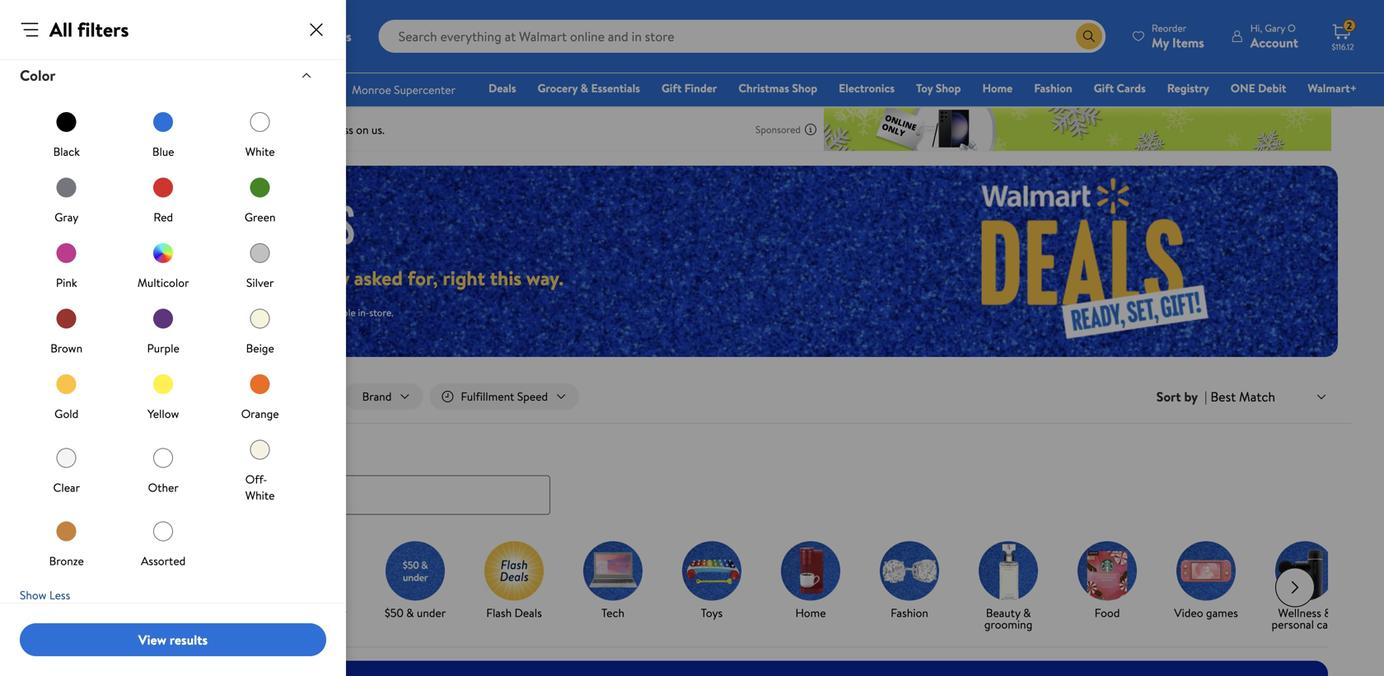 Task type: describe. For each thing, give the bounding box(es) containing it.
gift cards link
[[1087, 79, 1154, 97]]

gift cards
[[1094, 80, 1147, 96]]

sort and filter section element
[[33, 370, 1352, 423]]

toy shop
[[917, 80, 962, 96]]

food link
[[1065, 541, 1151, 622]]

registry
[[1168, 80, 1210, 96]]

bronze
[[49, 553, 84, 569]]

major savings on everything they asked for, right this way.
[[66, 264, 564, 292]]

color
[[20, 65, 56, 86]]

$10 & under
[[188, 605, 247, 621]]

items
[[244, 305, 267, 319]]

orange
[[241, 406, 279, 422]]

sort
[[1157, 388, 1182, 406]]

by inside get it by christmas
[[128, 605, 140, 621]]

flash
[[487, 605, 512, 621]]

sort by |
[[1157, 388, 1208, 406]]

2 vertical spatial deals
[[515, 605, 542, 621]]

$50 & under link
[[373, 541, 458, 622]]

2 white from the top
[[245, 487, 275, 503]]

1 white from the top
[[245, 143, 275, 160]]

close panel image
[[307, 20, 326, 40]]

registry link
[[1161, 79, 1217, 97]]

wellness & personal care link
[[1263, 541, 1349, 634]]

gold button
[[52, 369, 81, 422]]

blue
[[152, 143, 174, 160]]

not
[[290, 305, 304, 319]]

savings
[[120, 264, 183, 292]]

get it by christmas link
[[76, 541, 162, 634]]

get gifts in time for christmas. image
[[89, 541, 148, 601]]

show less
[[20, 587, 70, 603]]

in store image
[[159, 390, 185, 403]]

$116.12
[[1333, 41, 1355, 52]]

0 horizontal spatial walmart black friday deals for days image
[[66, 203, 369, 244]]

in-
[[358, 305, 370, 319]]

wellness
[[1279, 605, 1322, 621]]

color button
[[7, 50, 326, 101]]

0 horizontal spatial christmas
[[94, 616, 144, 632]]

essentials
[[591, 80, 641, 96]]

view
[[138, 630, 167, 649]]

red button
[[149, 173, 178, 225]]

filters
[[77, 16, 129, 43]]

purple button
[[147, 304, 180, 356]]

this
[[490, 264, 522, 292]]

while
[[66, 305, 90, 319]]

clear
[[53, 479, 80, 495]]

green
[[245, 209, 276, 225]]

all filters
[[49, 16, 129, 43]]

black button
[[52, 107, 81, 160]]

& for $10
[[207, 605, 215, 621]]

video
[[1175, 605, 1204, 621]]

$25 & under link
[[274, 541, 359, 622]]

by inside sort and filter section element
[[1185, 388, 1199, 406]]

shop for christmas shop
[[793, 80, 818, 96]]

beauty & grooming link
[[966, 541, 1052, 634]]

other
[[148, 479, 179, 495]]

electronics
[[839, 80, 895, 96]]

view results button
[[20, 623, 326, 656]]

under for $25 & under
[[318, 605, 347, 621]]

shop fifty dollars and under. image
[[386, 541, 445, 601]]

deals link
[[481, 79, 524, 97]]

shop for toy shop
[[936, 80, 962, 96]]

last.
[[129, 305, 145, 319]]

asked
[[354, 264, 403, 292]]

$50 & under
[[385, 605, 446, 621]]

sponsored
[[756, 122, 801, 136]]

all filters image
[[58, 390, 84, 403]]

one debit link
[[1224, 79, 1295, 97]]

Walmart Site-Wide search field
[[379, 20, 1106, 53]]

checks.
[[181, 305, 213, 319]]

$25
[[286, 605, 304, 621]]

show
[[20, 587, 47, 603]]

way.
[[527, 264, 564, 292]]

1 vertical spatial home link
[[768, 541, 854, 622]]

gift finder
[[662, 80, 717, 96]]

& for beauty
[[1024, 605, 1032, 621]]

all filters dialog
[[0, 0, 346, 676]]

under for $10 & under
[[218, 605, 247, 621]]

multicolor button
[[138, 238, 189, 291]]

clear button
[[52, 443, 81, 495]]

shop beauty and grooming. image
[[979, 541, 1039, 601]]

one debit
[[1231, 80, 1287, 96]]

wellness & personal care
[[1272, 605, 1339, 632]]

& for grocery
[[581, 80, 589, 96]]

available
[[320, 305, 356, 319]]

select
[[215, 305, 242, 319]]

yellow
[[148, 406, 179, 422]]

grocery & essentials link
[[530, 79, 648, 97]]

all
[[49, 16, 73, 43]]

view results
[[138, 630, 208, 649]]

toy
[[917, 80, 934, 96]]

1 horizontal spatial christmas
[[739, 80, 790, 96]]

& for $50
[[407, 605, 414, 621]]

show less button
[[7, 582, 84, 608]]

1 horizontal spatial home link
[[976, 79, 1021, 97]]

white button
[[245, 107, 275, 160]]

everything
[[214, 264, 307, 292]]

flash deals link
[[472, 541, 557, 622]]

walmart image
[[26, 23, 134, 49]]

other button
[[148, 443, 179, 495]]

& for $25
[[307, 605, 315, 621]]

shop twenty-five dollars and under. image
[[287, 541, 346, 601]]

gift for gift cards
[[1094, 80, 1115, 96]]

green button
[[245, 173, 276, 225]]

beige
[[246, 340, 274, 356]]



Task type: vqa. For each thing, say whether or not it's contained in the screenshot.
add to cart icon to the right's add
no



Task type: locate. For each thing, give the bounding box(es) containing it.
2 under from the left
[[318, 605, 347, 621]]

shop wellness and self-care. image
[[1276, 541, 1336, 601]]

toy shop link
[[909, 79, 969, 97]]

supplies
[[92, 305, 126, 319]]

shop up sponsored
[[793, 80, 818, 96]]

& right $10
[[207, 605, 215, 621]]

silver
[[246, 275, 274, 291]]

1 horizontal spatial fashion
[[1035, 80, 1073, 96]]

& inside beauty & grooming
[[1024, 605, 1032, 621]]

1 shop from the left
[[793, 80, 818, 96]]

1 vertical spatial by
[[128, 605, 140, 621]]

pink
[[56, 275, 77, 291]]

under right $10
[[218, 605, 247, 621]]

food
[[1095, 605, 1121, 621]]

toys link
[[669, 541, 755, 622]]

0 vertical spatial deals
[[489, 80, 516, 96]]

0 horizontal spatial home link
[[768, 541, 854, 622]]

1 horizontal spatial shop
[[936, 80, 962, 96]]

white up the green button
[[245, 143, 275, 160]]

electronics link
[[832, 79, 903, 97]]

0 vertical spatial white
[[245, 143, 275, 160]]

0 vertical spatial fashion
[[1035, 80, 1073, 96]]

flash deals
[[487, 605, 542, 621]]

tech
[[602, 605, 625, 621]]

& right beauty
[[1024, 605, 1032, 621]]

christmas shop
[[739, 80, 818, 96]]

grocery
[[538, 80, 578, 96]]

0 horizontal spatial fashion
[[891, 605, 929, 621]]

deals up clear
[[53, 442, 88, 463]]

while supplies last. no rain checks. select items may not be available in-store.
[[66, 305, 394, 319]]

be
[[307, 305, 317, 319]]

0 horizontal spatial home
[[796, 605, 826, 621]]

2 gift from the left
[[1094, 80, 1115, 96]]

Search search field
[[379, 20, 1106, 53]]

results
[[170, 630, 208, 649]]

assorted
[[141, 553, 186, 569]]

home image
[[782, 541, 841, 601]]

1 horizontal spatial home
[[983, 80, 1013, 96]]

deals inside search box
[[53, 442, 88, 463]]

fashion image
[[880, 541, 940, 601]]

& right grocery
[[581, 80, 589, 96]]

games
[[1207, 605, 1239, 621]]

1 horizontal spatial fashion link
[[1027, 79, 1080, 97]]

1 vertical spatial white
[[245, 487, 275, 503]]

1 gift from the left
[[662, 80, 682, 96]]

color group
[[20, 101, 313, 575]]

fashion link
[[1027, 79, 1080, 97], [867, 541, 953, 622]]

shop food image
[[1078, 541, 1138, 601]]

1 horizontal spatial under
[[318, 605, 347, 621]]

for,
[[408, 264, 438, 292]]

0 vertical spatial home link
[[976, 79, 1021, 97]]

white down orange
[[245, 487, 275, 503]]

store.
[[370, 305, 394, 319]]

it
[[119, 605, 126, 621]]

1 vertical spatial home
[[796, 605, 826, 621]]

$50
[[385, 605, 404, 621]]

& right $25
[[307, 605, 315, 621]]

silver button
[[245, 238, 275, 291]]

0 horizontal spatial shop
[[793, 80, 818, 96]]

3 under from the left
[[417, 605, 446, 621]]

no
[[148, 305, 161, 319]]

black
[[53, 143, 80, 160]]

shop right toy at top right
[[936, 80, 962, 96]]

0 horizontal spatial gift
[[662, 80, 682, 96]]

get it by christmas
[[94, 605, 144, 632]]

walmart black friday deals for days image
[[868, 166, 1339, 357], [66, 203, 369, 244]]

1 horizontal spatial walmart black friday deals for days image
[[868, 166, 1339, 357]]

gift inside gift finder link
[[662, 80, 682, 96]]

& right $50
[[407, 605, 414, 621]]

shop video games. image
[[1177, 541, 1237, 601]]

they
[[312, 264, 350, 292]]

&
[[581, 80, 589, 96], [207, 605, 215, 621], [307, 605, 315, 621], [407, 605, 414, 621], [1024, 605, 1032, 621], [1325, 605, 1333, 621]]

debit
[[1259, 80, 1287, 96]]

walmart+ link
[[1301, 79, 1365, 97]]

under right $50
[[417, 605, 446, 621]]

video games
[[1175, 605, 1239, 621]]

shop toys. image
[[683, 541, 742, 601]]

1 horizontal spatial gift
[[1094, 80, 1115, 96]]

& right wellness
[[1325, 605, 1333, 621]]

shop
[[793, 80, 818, 96], [936, 80, 962, 96]]

1 vertical spatial fashion link
[[867, 541, 953, 622]]

home down home image
[[796, 605, 826, 621]]

1 vertical spatial christmas
[[94, 616, 144, 632]]

beige button
[[245, 304, 275, 356]]

Search in deals search field
[[53, 475, 551, 515]]

0 vertical spatial christmas
[[739, 80, 790, 96]]

0 horizontal spatial by
[[128, 605, 140, 621]]

major
[[66, 264, 116, 292]]

1 vertical spatial fashion
[[891, 605, 929, 621]]

gift finder link
[[655, 79, 725, 97]]

gift left cards
[[1094, 80, 1115, 96]]

|
[[1205, 388, 1208, 406]]

2 shop from the left
[[936, 80, 962, 96]]

gold
[[55, 406, 79, 422]]

by left |
[[1185, 388, 1199, 406]]

search image
[[66, 489, 79, 502]]

purple
[[147, 340, 180, 356]]

grooming
[[985, 616, 1033, 632]]

gift left finder
[[662, 80, 682, 96]]

& for wellness
[[1325, 605, 1333, 621]]

on
[[188, 264, 209, 292]]

off-
[[245, 471, 267, 487]]

deals left grocery
[[489, 80, 516, 96]]

walmart+
[[1309, 80, 1358, 96]]

bronze button
[[49, 516, 84, 569]]

flash deals image
[[485, 541, 544, 601]]

$25 & under
[[286, 605, 347, 621]]

& inside wellness & personal care
[[1325, 605, 1333, 621]]

Deals search field
[[33, 442, 1352, 515]]

deals right flash
[[515, 605, 542, 621]]

cards
[[1117, 80, 1147, 96]]

off- white button
[[245, 435, 275, 503]]

get
[[97, 605, 116, 621]]

blue button
[[149, 107, 178, 160]]

may
[[270, 305, 287, 319]]

by right it in the bottom of the page
[[128, 605, 140, 621]]

brown button
[[51, 304, 83, 356]]

fashion down fashion image
[[891, 605, 929, 621]]

0 horizontal spatial fashion link
[[867, 541, 953, 622]]

home right toy shop
[[983, 80, 1013, 96]]

0 vertical spatial fashion link
[[1027, 79, 1080, 97]]

2 horizontal spatial under
[[417, 605, 446, 621]]

finder
[[685, 80, 717, 96]]

beauty & grooming
[[985, 605, 1033, 632]]

0 vertical spatial by
[[1185, 388, 1199, 406]]

home
[[983, 80, 1013, 96], [796, 605, 826, 621]]

gray
[[55, 209, 79, 225]]

0 horizontal spatial under
[[218, 605, 247, 621]]

shop tech. image
[[584, 541, 643, 601]]

$10
[[188, 605, 205, 621]]

gray button
[[52, 173, 81, 225]]

0 vertical spatial home
[[983, 80, 1013, 96]]

1 vertical spatial deals
[[53, 442, 88, 463]]

2
[[1348, 19, 1353, 33]]

gift for gift finder
[[662, 80, 682, 96]]

gift inside gift cards link
[[1094, 80, 1115, 96]]

fashion left gift cards
[[1035, 80, 1073, 96]]

under for $50 & under
[[417, 605, 446, 621]]

under right $25
[[318, 605, 347, 621]]

tech link
[[570, 541, 656, 622]]

$10 & under link
[[175, 541, 261, 622]]

next slide for chipmodulewithimages list image
[[1276, 568, 1316, 607]]

brown
[[51, 340, 83, 356]]

1 under from the left
[[218, 605, 247, 621]]

less
[[49, 587, 70, 603]]

yellow button
[[148, 369, 179, 422]]

1 horizontal spatial by
[[1185, 388, 1199, 406]]

video games link
[[1164, 541, 1250, 622]]

assorted button
[[141, 516, 186, 569]]



